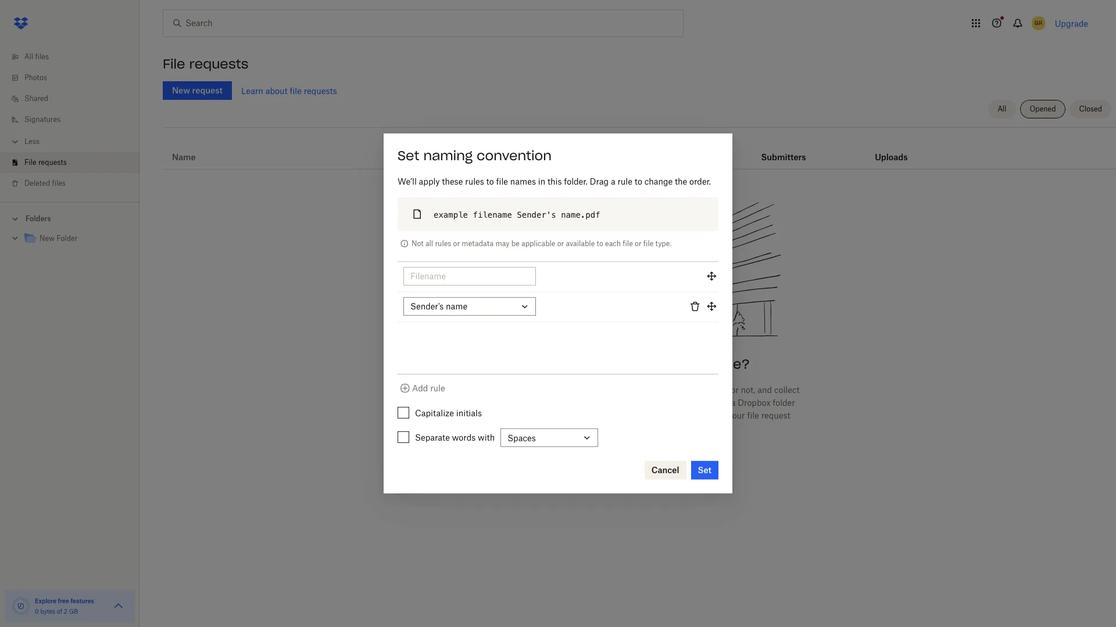 Task type: vqa. For each thing, say whether or not it's contained in the screenshot.
leftmost your
yes



Task type: locate. For each thing, give the bounding box(es) containing it.
2 vertical spatial files
[[513, 386, 529, 395]]

0 vertical spatial requests
[[189, 56, 249, 72]]

column header
[[581, 132, 752, 169], [761, 137, 808, 165], [875, 137, 921, 165]]

0 horizontal spatial requests
[[38, 158, 67, 167]]

initials
[[456, 409, 482, 419]]

or inside request files from anyone, whether they have a dropbox account or not, and collect them in your dropbox. files will be automatically organized into a dropbox folder you choose. your privacy is important, so those who upload to your file request cannot access your dropbox account.
[[731, 386, 739, 395]]

not,
[[741, 386, 755, 395]]

rule right drag
[[618, 177, 632, 187]]

1 horizontal spatial in
[[538, 177, 545, 187]]

1 horizontal spatial be
[[608, 398, 617, 408]]

1 vertical spatial in
[[506, 398, 513, 408]]

rules right the all
[[435, 239, 451, 248]]

folder.
[[564, 177, 588, 187]]

a right into
[[731, 398, 736, 408]]

1 horizontal spatial all
[[998, 105, 1006, 113]]

to inside request files from anyone, whether they have a dropbox account or not, and collect them in your dropbox. files will be automatically organized into a dropbox folder you choose. your privacy is important, so those who upload to your file request cannot access your dropbox account.
[[718, 411, 726, 421]]

0 horizontal spatial all
[[24, 52, 33, 61]]

or left the not,
[[731, 386, 739, 395]]

deleted files link
[[9, 173, 140, 194]]

type.
[[655, 239, 672, 248]]

spaces
[[508, 433, 536, 443]]

quota usage element
[[12, 598, 30, 616]]

from for someone?
[[643, 356, 674, 373]]

be right 'may'
[[511, 239, 520, 248]]

files inside request files from anyone, whether they have a dropbox account or not, and collect them in your dropbox. files will be automatically organized into a dropbox folder you choose. your privacy is important, so those who upload to your file request cannot access your dropbox account.
[[513, 386, 529, 395]]

0 vertical spatial rules
[[465, 177, 484, 187]]

your up the choose.
[[515, 398, 532, 408]]

all inside button
[[998, 105, 1006, 113]]

file right about
[[290, 86, 302, 96]]

files
[[35, 52, 49, 61], [52, 179, 66, 188], [513, 386, 529, 395]]

1 vertical spatial sender's
[[410, 302, 444, 312]]

you
[[489, 411, 502, 421]]

rule
[[618, 177, 632, 187], [430, 384, 445, 394]]

to down into
[[718, 411, 726, 421]]

example filename sender's name.pdf
[[434, 210, 600, 220]]

folder
[[773, 398, 795, 408]]

your
[[515, 398, 532, 408], [728, 411, 745, 421], [624, 424, 641, 434]]

folder
[[57, 234, 77, 243]]

0 horizontal spatial file
[[24, 158, 36, 167]]

all for all files
[[24, 52, 33, 61]]

1 horizontal spatial sender's
[[517, 210, 556, 220]]

sender's
[[517, 210, 556, 220], [410, 302, 444, 312]]

your down into
[[728, 411, 745, 421]]

0 vertical spatial dropbox
[[663, 386, 696, 395]]

dropbox up organized
[[663, 386, 696, 395]]

gb
[[69, 609, 78, 616]]

0 vertical spatial your
[[515, 398, 532, 408]]

rule right add
[[430, 384, 445, 394]]

files right deleted
[[52, 179, 66, 188]]

folders button
[[0, 210, 140, 227]]

set up we'll on the top
[[398, 148, 419, 164]]

naming
[[423, 148, 473, 164]]

requests
[[189, 56, 249, 72], [304, 86, 337, 96], [38, 158, 67, 167]]

all up photos
[[24, 52, 33, 61]]

1 vertical spatial rules
[[435, 239, 451, 248]]

set
[[398, 148, 419, 164], [698, 466, 711, 476]]

to
[[486, 177, 494, 187], [635, 177, 642, 187], [597, 239, 603, 248], [718, 411, 726, 421]]

who
[[671, 411, 687, 421]]

automatically
[[619, 398, 671, 408]]

in
[[538, 177, 545, 187], [506, 398, 513, 408]]

organized
[[674, 398, 712, 408]]

1 vertical spatial set
[[698, 466, 711, 476]]

0 vertical spatial a
[[611, 177, 615, 187]]

they
[[617, 386, 634, 395]]

features
[[71, 598, 94, 605]]

0 vertical spatial set
[[398, 148, 419, 164]]

dropbox
[[663, 386, 696, 395], [738, 398, 771, 408], [643, 424, 676, 434]]

is
[[585, 411, 592, 421]]

deleted
[[24, 179, 50, 188]]

all
[[24, 52, 33, 61], [998, 105, 1006, 113]]

files up the choose.
[[513, 386, 529, 395]]

1 horizontal spatial set
[[698, 466, 711, 476]]

sender's name button
[[398, 293, 718, 323]]

be up important, at the right bottom of the page
[[608, 398, 617, 408]]

1 horizontal spatial file
[[163, 56, 185, 72]]

1 vertical spatial file
[[24, 158, 36, 167]]

upgrade
[[1055, 18, 1088, 28]]

0 horizontal spatial files
[[35, 52, 49, 61]]

rule inside button
[[430, 384, 445, 394]]

names
[[510, 177, 536, 187]]

name.pdf
[[561, 210, 600, 220]]

1 horizontal spatial rules
[[465, 177, 484, 187]]

1 horizontal spatial rule
[[618, 177, 632, 187]]

all files link
[[9, 47, 140, 67]]

name
[[172, 152, 196, 162]]

a right drag
[[611, 177, 615, 187]]

0 horizontal spatial your
[[515, 398, 532, 408]]

or right 'each'
[[635, 239, 641, 248]]

file left names
[[496, 177, 508, 187]]

file left type.
[[643, 239, 654, 248]]

requests up learn
[[189, 56, 249, 72]]

sender's up applicable
[[517, 210, 556, 220]]

0 horizontal spatial be
[[511, 239, 520, 248]]

1 horizontal spatial files
[[52, 179, 66, 188]]

file left 'request'
[[747, 411, 759, 421]]

0 vertical spatial file requests
[[163, 56, 249, 72]]

a right have
[[656, 386, 661, 395]]

0 horizontal spatial in
[[506, 398, 513, 408]]

2 horizontal spatial a
[[731, 398, 736, 408]]

2 horizontal spatial files
[[513, 386, 529, 395]]

0 vertical spatial files
[[35, 52, 49, 61]]

and
[[758, 386, 772, 395]]

0 vertical spatial all
[[24, 52, 33, 61]]

requests up deleted files on the left of the page
[[38, 158, 67, 167]]

dropbox image
[[9, 12, 33, 35]]

set naming convention dialog
[[384, 134, 732, 494]]

privacy
[[556, 411, 583, 421]]

your down so
[[624, 424, 641, 434]]

2 vertical spatial your
[[624, 424, 641, 434]]

opened button
[[1020, 100, 1065, 119]]

shared link
[[9, 88, 140, 109]]

request
[[761, 411, 790, 421]]

1 horizontal spatial your
[[624, 424, 641, 434]]

learn about file requests
[[241, 86, 337, 96]]

1 vertical spatial dropbox
[[738, 398, 771, 408]]

set inside set button
[[698, 466, 711, 476]]

2 vertical spatial a
[[731, 398, 736, 408]]

in left this
[[538, 177, 545, 187]]

0 vertical spatial be
[[511, 239, 520, 248]]

0 horizontal spatial a
[[611, 177, 615, 187]]

2 horizontal spatial requests
[[304, 86, 337, 96]]

1 horizontal spatial requests
[[189, 56, 249, 72]]

0 horizontal spatial rule
[[430, 384, 445, 394]]

0 vertical spatial in
[[538, 177, 545, 187]]

file
[[163, 56, 185, 72], [24, 158, 36, 167]]

name
[[446, 302, 467, 312]]

order.
[[689, 177, 711, 187]]

file requests up learn
[[163, 56, 249, 72]]

file inside list item
[[24, 158, 36, 167]]

set for set
[[698, 466, 711, 476]]

1 vertical spatial your
[[728, 411, 745, 421]]

closed button
[[1070, 100, 1111, 119]]

file requests inside list item
[[24, 158, 67, 167]]

0 vertical spatial file
[[163, 56, 185, 72]]

1 horizontal spatial from
[[643, 356, 674, 373]]

0 horizontal spatial sender's
[[410, 302, 444, 312]]

upgrade link
[[1055, 18, 1088, 28]]

need
[[529, 356, 564, 373]]

bytes
[[40, 609, 55, 616]]

0 horizontal spatial from
[[531, 386, 549, 395]]

file requests up deleted files on the left of the page
[[24, 158, 67, 167]]

all left opened
[[998, 105, 1006, 113]]

file requests
[[163, 56, 249, 72], [24, 158, 67, 167]]

separate words with
[[415, 433, 495, 443]]

0 horizontal spatial set
[[398, 148, 419, 164]]

files up photos
[[35, 52, 49, 61]]

request files from anyone, whether they have a dropbox account or not, and collect them in your dropbox. files will be automatically organized into a dropbox folder you choose. your privacy is important, so those who upload to your file request cannot access your dropbox account.
[[479, 386, 800, 434]]

1 vertical spatial a
[[656, 386, 661, 395]]

need something from someone?
[[529, 356, 750, 373]]

1 vertical spatial from
[[531, 386, 549, 395]]

rules right these
[[465, 177, 484, 187]]

1 vertical spatial be
[[608, 398, 617, 408]]

row
[[163, 132, 1116, 170]]

metadata
[[462, 239, 494, 248]]

1 horizontal spatial column header
[[761, 137, 808, 165]]

1 vertical spatial file requests
[[24, 158, 67, 167]]

dropbox down those
[[643, 424, 676, 434]]

0 vertical spatial from
[[643, 356, 674, 373]]

2 vertical spatial requests
[[38, 158, 67, 167]]

will
[[592, 398, 605, 408]]

a
[[611, 177, 615, 187], [656, 386, 661, 395], [731, 398, 736, 408]]

from up have
[[643, 356, 674, 373]]

1 vertical spatial files
[[52, 179, 66, 188]]

words
[[452, 433, 476, 443]]

from for anyone,
[[531, 386, 549, 395]]

set naming convention
[[398, 148, 552, 164]]

Spaces button
[[501, 429, 598, 448]]

requests right about
[[304, 86, 337, 96]]

dropbox down the not,
[[738, 398, 771, 408]]

set right cancel
[[698, 466, 711, 476]]

1 vertical spatial rule
[[430, 384, 445, 394]]

or left available
[[557, 239, 564, 248]]

list
[[0, 40, 140, 202]]

a inside dialog
[[611, 177, 615, 187]]

signatures
[[24, 115, 60, 124]]

0 horizontal spatial file requests
[[24, 158, 67, 167]]

new folder
[[40, 234, 77, 243]]

from up dropbox.
[[531, 386, 549, 395]]

from inside request files from anyone, whether they have a dropbox account or not, and collect them in your dropbox. files will be automatically organized into a dropbox folder you choose. your privacy is important, so those who upload to your file request cannot access your dropbox account.
[[531, 386, 549, 395]]

sender's left the name
[[410, 302, 444, 312]]

the
[[675, 177, 687, 187]]

1 vertical spatial all
[[998, 105, 1006, 113]]

photos
[[24, 73, 47, 82]]

in right them
[[506, 398, 513, 408]]

about
[[265, 86, 288, 96]]



Task type: describe. For each thing, give the bounding box(es) containing it.
example
[[434, 210, 468, 220]]

those
[[648, 411, 669, 421]]

be inside request files from anyone, whether they have a dropbox account or not, and collect them in your dropbox. files will be automatically organized into a dropbox folder you choose. your privacy is important, so those who upload to your file request cannot access your dropbox account.
[[608, 398, 617, 408]]

Filename text field
[[410, 270, 529, 283]]

each
[[605, 239, 621, 248]]

to left 'each'
[[597, 239, 603, 248]]

cancel
[[651, 466, 679, 476]]

may
[[495, 239, 509, 248]]

set button
[[691, 462, 718, 480]]

filename
[[473, 210, 512, 220]]

add
[[412, 384, 428, 394]]

account.
[[678, 424, 711, 434]]

new folder link
[[23, 231, 130, 247]]

convention
[[477, 148, 552, 164]]

them
[[484, 398, 504, 408]]

row containing name
[[163, 132, 1116, 170]]

in inside request files from anyone, whether they have a dropbox account or not, and collect them in your dropbox. files will be automatically organized into a dropbox folder you choose. your privacy is important, so those who upload to your file request cannot access your dropbox account.
[[506, 398, 513, 408]]

created
[[420, 152, 452, 162]]

collect
[[774, 386, 800, 395]]

Sender's name button
[[403, 298, 536, 316]]

explore
[[35, 598, 56, 605]]

requests inside file requests link
[[38, 158, 67, 167]]

set for set naming convention
[[398, 148, 419, 164]]

0 vertical spatial sender's
[[517, 210, 556, 220]]

files
[[572, 398, 590, 408]]

1 vertical spatial requests
[[304, 86, 337, 96]]

capitalize
[[415, 409, 454, 419]]

have
[[636, 386, 654, 395]]

sender's name
[[410, 302, 467, 312]]

with
[[478, 433, 495, 443]]

2 horizontal spatial column header
[[875, 137, 921, 165]]

list containing all files
[[0, 40, 140, 202]]

we'll
[[398, 177, 417, 187]]

or left the metadata
[[453, 239, 460, 248]]

photos link
[[9, 67, 140, 88]]

cancel button
[[644, 462, 686, 480]]

0
[[35, 609, 39, 616]]

access
[[596, 424, 622, 434]]

not all rules or metadata may be applicable or available to each file or file type.
[[412, 239, 672, 248]]

available
[[566, 239, 595, 248]]

in inside dialog
[[538, 177, 545, 187]]

files for all
[[35, 52, 49, 61]]

1 horizontal spatial file requests
[[163, 56, 249, 72]]

choose.
[[504, 411, 534, 421]]

new
[[40, 234, 55, 243]]

whether
[[583, 386, 615, 395]]

sender's inside button
[[410, 302, 444, 312]]

explore free features 0 bytes of 2 gb
[[35, 598, 94, 616]]

all files
[[24, 52, 49, 61]]

files for deleted
[[52, 179, 66, 188]]

applicable
[[521, 239, 555, 248]]

file right 'each'
[[623, 239, 633, 248]]

something
[[568, 356, 638, 373]]

your
[[536, 411, 553, 421]]

opened
[[1030, 105, 1056, 113]]

file requests list item
[[0, 152, 140, 173]]

upload
[[690, 411, 716, 421]]

account
[[698, 386, 729, 395]]

all button
[[988, 100, 1016, 119]]

this
[[548, 177, 562, 187]]

learn
[[241, 86, 263, 96]]

to down set naming convention
[[486, 177, 494, 187]]

change
[[644, 177, 673, 187]]

0 horizontal spatial column header
[[581, 132, 752, 169]]

0 horizontal spatial rules
[[435, 239, 451, 248]]

these
[[442, 177, 463, 187]]

capitalize initials
[[415, 409, 482, 419]]

all
[[425, 239, 433, 248]]

add rule
[[412, 384, 445, 394]]

file inside request files from anyone, whether they have a dropbox account or not, and collect them in your dropbox. files will be automatically organized into a dropbox folder you choose. your privacy is important, so those who upload to your file request cannot access your dropbox account.
[[747, 411, 759, 421]]

2
[[64, 609, 67, 616]]

separate
[[415, 433, 450, 443]]

drag
[[590, 177, 609, 187]]

important,
[[594, 411, 635, 421]]

0 vertical spatial rule
[[618, 177, 632, 187]]

someone?
[[678, 356, 750, 373]]

1 horizontal spatial a
[[656, 386, 661, 395]]

created button
[[420, 151, 452, 165]]

dropbox.
[[535, 398, 569, 408]]

files for request
[[513, 386, 529, 395]]

signatures link
[[9, 109, 140, 130]]

2 horizontal spatial your
[[728, 411, 745, 421]]

2 vertical spatial dropbox
[[643, 424, 676, 434]]

file requests link
[[9, 152, 140, 173]]

deleted files
[[24, 179, 66, 188]]

shared
[[24, 94, 48, 103]]

folders
[[26, 214, 51, 223]]

less image
[[9, 136, 21, 148]]

be inside set naming convention dialog
[[511, 239, 520, 248]]

learn about file requests link
[[241, 86, 337, 96]]

anyone,
[[552, 386, 581, 395]]

closed
[[1079, 105, 1102, 113]]

into
[[714, 398, 729, 408]]

all for all
[[998, 105, 1006, 113]]

not
[[412, 239, 424, 248]]

request
[[479, 386, 511, 395]]

to left change
[[635, 177, 642, 187]]

cannot
[[567, 424, 594, 434]]



